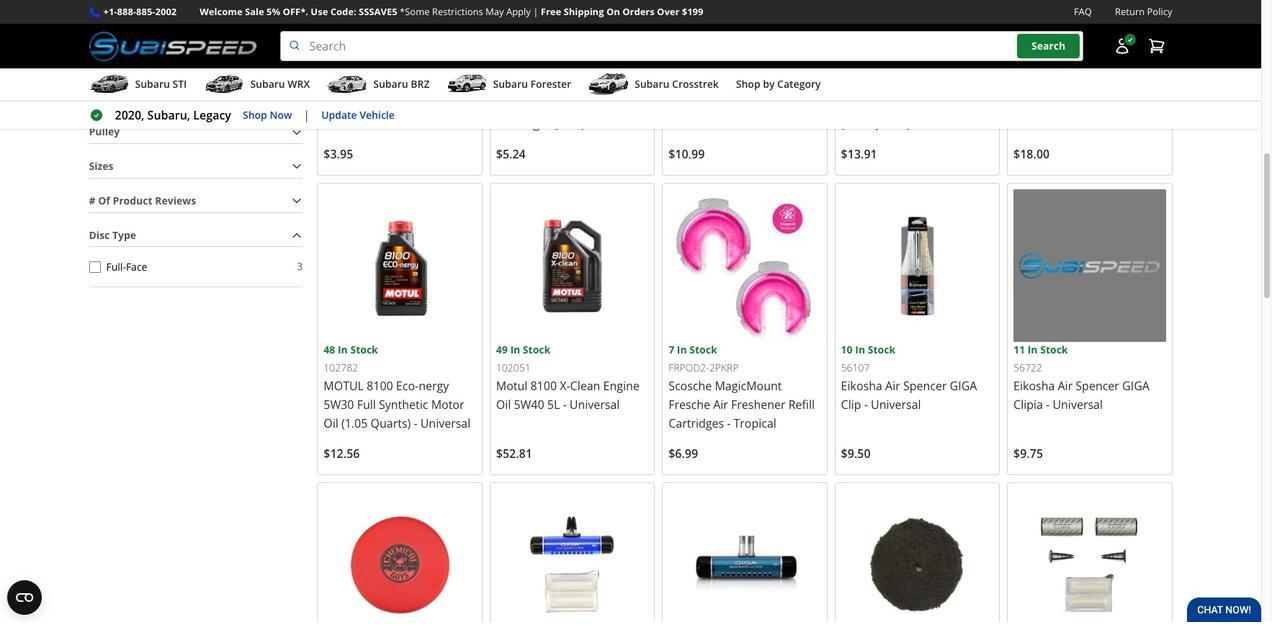 Task type: describe. For each thing, give the bounding box(es) containing it.
fumoto 3/8in id x 3ft vinyl hose - universal image
[[324, 0, 476, 43]]

subaru,
[[147, 107, 190, 123]]

legacy
[[193, 107, 231, 123]]

a subaru crosstrek thumbnail image image
[[589, 74, 629, 95]]

shop for shop now
[[243, 108, 267, 122]]

sb00b
[[1053, 62, 1083, 75]]

a subaru brz thumbnail image image
[[327, 74, 368, 95]]

minatomirai
[[1014, 98, 1090, 113]]

fresche inside the 'scosche magicmount fresche air freshener refill cartridges (pine) - universal'
[[496, 98, 538, 113]]

#
[[89, 194, 96, 207]]

full inside the motul 8100 x-clean 5w30 full synthetic motor oil (1.05 quarts) - universal
[[842, 98, 861, 113]]

welcome
[[200, 5, 243, 18]]

tg701a-
[[1014, 62, 1053, 75]]

off*.
[[283, 5, 309, 18]]

wrx/sti
[[1117, 79, 1161, 95]]

clean inside the 49 in stock 102051 motul 8100 x-clean engine oil 5w40 5l - universal
[[571, 378, 601, 394]]

sizes button
[[89, 156, 303, 178]]

11 in stock 56722 eikosha air spencer giga clipia - universal
[[1014, 343, 1150, 413]]

oil inside the motul 8100 x-clean 5w30 full synthetic motor oil (1.05 quarts) - universal
[[952, 98, 967, 113]]

Full-Face button
[[89, 261, 101, 273]]

button image
[[1114, 38, 1131, 55]]

a subaru sti thumbnail image image
[[89, 74, 129, 95]]

code:
[[331, 5, 357, 18]]

quarts) inside the motul 8100 x-clean 5w30 full synthetic motor oil (1.05 quarts) - universal
[[871, 116, 911, 132]]

subaru crosstrek
[[635, 77, 719, 91]]

universal inside the 49 in stock 102051 motul 8100 x-clean engine oil 5w40 5l - universal
[[570, 397, 620, 413]]

type
[[112, 228, 136, 242]]

stock for eikosha air spencer giga clip - universal
[[868, 343, 896, 357]]

f-
[[324, 62, 332, 75]]

$52.81
[[496, 446, 533, 462]]

0 horizontal spatial eikosha air spencer giga clip - universal image
[[496, 489, 649, 623]]

giga for eikosha air spencer giga clip - universal
[[950, 378, 978, 394]]

brz
[[411, 77, 430, 91]]

honeydew
[[751, 79, 808, 95]]

3/8in
[[369, 79, 396, 95]]

subaru for subaru wrx
[[250, 77, 285, 91]]

sti
[[173, 77, 187, 91]]

(1.05 inside the motul 8100 x-clean 5w30 full synthetic motor oil (1.05 quarts) - universal
[[842, 116, 868, 132]]

chemical guys black optics microfiber black polishing pad 5.5" - universal image
[[842, 489, 994, 623]]

49
[[496, 343, 508, 357]]

universal inside the motul 8100 x-clean 5w30 full synthetic motor oil (1.05 quarts) - universal
[[921, 116, 971, 132]]

clipia
[[1014, 397, 1044, 413]]

subaru for subaru crosstrek
[[635, 77, 670, 91]]

shop now link
[[243, 107, 292, 124]]

faq link
[[1075, 4, 1093, 20]]

stock for fumoto 3/8in id x 3ft vinyl hose - universal
[[351, 43, 378, 57]]

*some restrictions may apply | free shipping on orders over $199
[[400, 5, 704, 18]]

- inside the 'scosche magicmount fresche air freshener refill cartridges (pine) - universal'
[[588, 116, 592, 132]]

over
[[657, 5, 680, 18]]

shop now
[[243, 108, 292, 122]]

use
[[311, 5, 328, 18]]

$18.00
[[1014, 147, 1050, 162]]

a subaru forester thumbnail image image
[[447, 74, 488, 95]]

in for motul 8100 x-clean engine oil 5w40 5l - universal
[[511, 343, 521, 357]]

magicmount inside the 'scosche magicmount fresche air freshener refill cartridges (pine) - universal'
[[543, 79, 610, 95]]

orders
[[623, 5, 655, 18]]

scosche magicmount fresche air freshener refill cartridges (pine) - universal
[[496, 79, 645, 132]]

56107
[[842, 361, 870, 375]]

sale
[[245, 5, 264, 18]]

freshener inside the 'scosche magicmount fresche air freshener refill cartridges (pine) - universal'
[[559, 98, 614, 113]]

subaru brz
[[374, 77, 430, 91]]

(pine)
[[555, 116, 585, 132]]

fumoto
[[324, 79, 366, 95]]

air inside the 10 in stock 56107 eikosha air spencer giga clip - universal
[[886, 378, 901, 394]]

(1.05 inside 48 in stock 102782 motul 8100 eco-nergy 5w30 full synthetic motor oil (1.05 quarts) - universal
[[342, 416, 368, 432]]

refill inside the 'scosche magicmount fresche air freshener refill cartridges (pine) - universal'
[[617, 98, 643, 113]]

chemical
[[669, 79, 718, 95]]

subaru for subaru forester
[[493, 77, 528, 91]]

5w30 inside the motul 8100 x-clean 5w30 full synthetic motor oil (1.05 quarts) - universal
[[958, 79, 988, 95]]

universal inside the 'scosche magicmount fresche air freshener refill cartridges (pine) - universal'
[[595, 116, 645, 132]]

scosche magicmount fresche air freshener refill cartridges - tropical image
[[669, 190, 821, 342]]

subaru brz button
[[327, 71, 430, 100]]

air inside 7 in stock frpod2-2pkrp scosche magicmount fresche air freshener refill cartridges - tropical
[[714, 397, 729, 413]]

oil inside 48 in stock 102782 motul 8100 eco-nergy 5w30 full synthetic motor oil (1.05 quarts) - universal
[[324, 416, 339, 432]]

sizes
[[89, 159, 114, 173]]

crosstrek
[[673, 77, 719, 91]]

shop by category
[[737, 77, 821, 91]]

shop for shop by category
[[737, 77, 761, 91]]

- inside 7 in stock frpod2-2pkrp scosche magicmount fresche air freshener refill cartridges - tropical
[[727, 416, 731, 432]]

subaru for subaru brz
[[374, 77, 408, 91]]

# of product reviews
[[89, 194, 196, 207]]

2 eikosha air spencer giga clipia - universal image from the top
[[1014, 489, 1167, 623]]

shipping
[[564, 5, 604, 18]]

oil inside the 49 in stock 102051 motul 8100 x-clean engine oil 5w40 5l - universal
[[496, 397, 511, 413]]

2020, subaru, legacy
[[115, 107, 231, 123]]

8100 for motul 8100 eco-nergy 5w30 full synthetic motor oil (1.05 quarts) - universal
[[367, 378, 393, 394]]

yokohama
[[1093, 98, 1158, 113]]

- inside 'tomei sun shade wrx/sti minatomirai yokohama - universal'
[[1161, 98, 1165, 113]]

10 in stock 56107 eikosha air spencer giga clip - universal
[[842, 343, 978, 413]]

universal inside 48 in stock 102782 motul 8100 eco-nergy 5w30 full synthetic motor oil (1.05 quarts) - universal
[[421, 416, 471, 432]]

spencer for eikosha air spencer giga clip - universal
[[904, 378, 947, 394]]

motul inside 48 in stock 102782 motul 8100 eco-nergy 5w30 full synthetic motor oil (1.05 quarts) - universal
[[324, 378, 364, 394]]

stock for scosche magicmount fresche air freshener refill cartridges - tropical
[[690, 343, 718, 357]]

885-
[[136, 5, 155, 18]]

48 in stock 102782 motul 8100 eco-nergy 5w30 full synthetic motor oil (1.05 quarts) - universal
[[324, 343, 471, 432]]

49 in stock 102051 motul 8100 x-clean engine oil 5w40 5l - universal
[[496, 343, 640, 413]]

pulley button
[[89, 121, 303, 143]]

- inside the 10 in stock 56107 eikosha air spencer giga clip - universal
[[865, 397, 868, 413]]

disc type button
[[89, 225, 303, 247]]

spencer for eikosha air spencer giga clipia - universal
[[1076, 378, 1120, 394]]

air inside the 'scosche magicmount fresche air freshener refill cartridges (pine) - universal'
[[541, 98, 556, 113]]

- inside 45 in stock f-hose fumoto 3/8in id x 3ft vinyl hose - universal
[[354, 98, 358, 113]]

motul inside the motul 8100 x-clean 5w30 full synthetic motor oil (1.05 quarts) - universal
[[842, 79, 882, 95]]

$6.99
[[669, 446, 699, 462]]

chemical guys bucket lid cap red w/black printed logo universal image
[[324, 489, 476, 623]]

chemical guys honeydew snow foam auto wash cleanser image
[[669, 0, 821, 43]]

synthetic inside 48 in stock 102782 motul 8100 eco-nergy 5w30 full synthetic motor oil (1.05 quarts) - universal
[[379, 397, 429, 413]]

0 vertical spatial 2pkrp
[[537, 62, 567, 75]]

free
[[541, 5, 562, 18]]

- inside the motul 8100 x-clean 5w30 full synthetic motor oil (1.05 quarts) - universal
[[914, 116, 918, 132]]

$5.24
[[496, 147, 526, 162]]

7
[[669, 343, 675, 357]]

x- inside the 49 in stock 102051 motul 8100 x-clean engine oil 5w40 5l - universal
[[560, 378, 571, 394]]

x- inside the motul 8100 x-clean 5w30 full synthetic motor oil (1.05 quarts) - universal
[[914, 79, 925, 95]]

11
[[1014, 343, 1026, 357]]

subaru forester button
[[447, 71, 572, 100]]

giga for eikosha air spencer giga clipia - universal
[[1123, 378, 1150, 394]]

faq
[[1075, 5, 1093, 18]]

hose
[[324, 98, 351, 113]]

face
[[126, 260, 147, 274]]

frpod7-2pkrp
[[496, 62, 567, 75]]

1 horizontal spatial eikosha air spencer giga clip - universal image
[[669, 489, 821, 623]]

full-
[[106, 260, 126, 274]]

2020,
[[115, 107, 144, 123]]

stock for eikosha air spencer giga clipia - universal
[[1041, 343, 1069, 357]]

5l
[[548, 397, 560, 413]]

return policy
[[1116, 5, 1173, 18]]

update vehicle button
[[322, 107, 395, 124]]

3ft
[[423, 79, 438, 95]]

+1-888-885-2002
[[103, 5, 177, 18]]

snow
[[669, 98, 698, 113]]

return policy link
[[1116, 4, 1173, 20]]

subispeed logo image
[[89, 31, 257, 61]]

+1-888-885-2002 link
[[103, 4, 177, 20]]

tg701a-sb00b
[[1014, 62, 1083, 75]]



Task type: vqa. For each thing, say whether or not it's contained in the screenshot.


Task type: locate. For each thing, give the bounding box(es) containing it.
1 horizontal spatial oil
[[496, 397, 511, 413]]

0 horizontal spatial clean
[[571, 378, 601, 394]]

foam
[[701, 98, 731, 113]]

$10.99
[[669, 147, 705, 162]]

$12.56
[[324, 446, 360, 462]]

45
[[324, 43, 335, 57]]

0 vertical spatial (1.05
[[842, 116, 868, 132]]

1 vertical spatial x-
[[560, 378, 571, 394]]

0 horizontal spatial cartridges
[[496, 116, 552, 132]]

cleanser
[[669, 116, 716, 132]]

in inside 7 in stock frpod2-2pkrp scosche magicmount fresche air freshener refill cartridges - tropical
[[677, 343, 687, 357]]

1 horizontal spatial 2pkrp
[[710, 361, 739, 375]]

quarts) down eco-
[[371, 416, 411, 432]]

scosche magicmount fresche air freshener refill cartridges (pine) - universal image
[[496, 0, 649, 43]]

1 horizontal spatial (1.05
[[842, 116, 868, 132]]

2 subaru from the left
[[250, 77, 285, 91]]

on
[[607, 5, 620, 18]]

0 vertical spatial fresche
[[496, 98, 538, 113]]

0 horizontal spatial refill
[[617, 98, 643, 113]]

subaru forester
[[493, 77, 572, 91]]

0 vertical spatial 5w30
[[958, 79, 988, 95]]

$3.95
[[324, 147, 353, 162]]

0 horizontal spatial 2pkrp
[[537, 62, 567, 75]]

56722
[[1014, 361, 1043, 375]]

- inside 48 in stock 102782 motul 8100 eco-nergy 5w30 full synthetic motor oil (1.05 quarts) - universal
[[414, 416, 418, 432]]

0 vertical spatial motul
[[842, 79, 882, 95]]

in for scosche magicmount fresche air freshener refill cartridges - tropical
[[677, 343, 687, 357]]

disc type
[[89, 228, 136, 242]]

magicmount up the (pine)
[[543, 79, 610, 95]]

magicmount inside 7 in stock frpod2-2pkrp scosche magicmount fresche air freshener refill cartridges - tropical
[[715, 378, 782, 394]]

air
[[541, 98, 556, 113], [886, 378, 901, 394], [1059, 378, 1073, 394], [714, 397, 729, 413]]

2 vertical spatial oil
[[324, 416, 339, 432]]

disc
[[89, 228, 110, 242]]

scosche inside the 'scosche magicmount fresche air freshener refill cartridges (pine) - universal'
[[496, 79, 540, 95]]

auto
[[734, 98, 760, 113]]

stock inside the 10 in stock 56107 eikosha air spencer giga clip - universal
[[868, 343, 896, 357]]

8100 inside 48 in stock 102782 motul 8100 eco-nergy 5w30 full synthetic motor oil (1.05 quarts) - universal
[[367, 378, 393, 394]]

motul
[[842, 79, 882, 95], [324, 378, 364, 394]]

0 vertical spatial clean
[[925, 79, 955, 95]]

0 horizontal spatial 8100
[[367, 378, 393, 394]]

full down 102782
[[357, 397, 376, 413]]

subaru crosstrek button
[[589, 71, 719, 100]]

quarts) up $13.91
[[871, 116, 911, 132]]

universal
[[361, 98, 411, 113], [595, 116, 645, 132], [921, 116, 971, 132], [1014, 116, 1064, 132], [570, 397, 620, 413], [871, 397, 922, 413], [1053, 397, 1104, 413], [421, 416, 471, 432]]

|
[[534, 5, 539, 18], [304, 107, 310, 123]]

0 horizontal spatial full
[[357, 397, 376, 413]]

synthetic inside the motul 8100 x-clean 5w30 full synthetic motor oil (1.05 quarts) - universal
[[863, 98, 913, 113]]

in for motul 8100 eco-nergy 5w30 full synthetic motor oil (1.05 quarts) - universal
[[338, 343, 348, 357]]

eikosha air spencer giga clip - universal image
[[842, 190, 994, 342], [496, 489, 649, 623], [669, 489, 821, 623]]

0 horizontal spatial fresche
[[496, 98, 538, 113]]

3
[[297, 260, 303, 273]]

8100 inside the motul 8100 x-clean 5w30 full synthetic motor oil (1.05 quarts) - universal
[[885, 79, 911, 95]]

frpod2-
[[669, 361, 710, 375]]

full down 106376 at the top right of the page
[[842, 98, 861, 113]]

0 vertical spatial |
[[534, 5, 539, 18]]

1 horizontal spatial full
[[842, 98, 861, 113]]

1 vertical spatial cartridges
[[669, 416, 724, 432]]

$9.75
[[1014, 446, 1044, 462]]

1 vertical spatial quarts)
[[371, 416, 411, 432]]

0 vertical spatial quarts)
[[871, 116, 911, 132]]

x- up 5l
[[560, 378, 571, 394]]

1 vertical spatial (1.05
[[342, 416, 368, 432]]

1 eikosha from the left
[[842, 378, 883, 394]]

in inside '11 in stock 56722 eikosha air spencer giga clipia - universal'
[[1028, 343, 1038, 357]]

now
[[270, 108, 292, 122]]

1 vertical spatial eikosha air spencer giga clipia - universal image
[[1014, 489, 1167, 623]]

- inside the 49 in stock 102051 motul 8100 x-clean engine oil 5w40 5l - universal
[[563, 397, 567, 413]]

- inside '11 in stock 56722 eikosha air spencer giga clipia - universal'
[[1047, 397, 1050, 413]]

stock for motul 8100 eco-nergy 5w30 full synthetic motor oil (1.05 quarts) - universal
[[351, 343, 378, 357]]

product
[[113, 194, 152, 207]]

102051
[[496, 361, 531, 375]]

search button
[[1018, 34, 1081, 58]]

1 horizontal spatial eikosha
[[1014, 378, 1056, 394]]

wrx
[[288, 77, 310, 91]]

1 horizontal spatial motul
[[842, 79, 882, 95]]

freshener
[[559, 98, 614, 113], [732, 397, 786, 413]]

1 giga from the left
[[950, 378, 978, 394]]

cartridges up "$6.99"
[[669, 416, 724, 432]]

1 horizontal spatial synthetic
[[863, 98, 913, 113]]

1 vertical spatial synthetic
[[379, 397, 429, 413]]

1 vertical spatial |
[[304, 107, 310, 123]]

search input field
[[280, 31, 1084, 61]]

8100
[[885, 79, 911, 95], [367, 378, 393, 394], [531, 378, 557, 394]]

cartridges up '$5.24' at the top
[[496, 116, 552, 132]]

48
[[324, 343, 335, 357]]

oil
[[952, 98, 967, 113], [496, 397, 511, 413], [324, 416, 339, 432]]

universal inside 'tomei sun shade wrx/sti minatomirai yokohama - universal'
[[1014, 116, 1064, 132]]

subaru sti
[[135, 77, 187, 91]]

0 vertical spatial full
[[842, 98, 861, 113]]

eco-
[[396, 378, 419, 394]]

in for fumoto 3/8in id x 3ft vinyl hose - universal
[[338, 43, 348, 57]]

0 vertical spatial cartridges
[[496, 116, 552, 132]]

1 vertical spatial magicmount
[[715, 378, 782, 394]]

motul down 106376 at the top right of the page
[[842, 79, 882, 95]]

0 horizontal spatial quarts)
[[371, 416, 411, 432]]

motul 8100 x-clean engine oil 5w40 5l - universal image
[[496, 190, 649, 342]]

tomei sun shade wrx/sti minatomirai yokohama - universal image
[[1014, 0, 1167, 43]]

1 horizontal spatial quarts)
[[871, 116, 911, 132]]

vinyl
[[441, 79, 466, 95]]

motor inside the motul 8100 x-clean 5w30 full synthetic motor oil (1.05 quarts) - universal
[[916, 98, 949, 113]]

in inside 45 in stock f-hose fumoto 3/8in id x 3ft vinyl hose - universal
[[338, 43, 348, 57]]

shop left by
[[737, 77, 761, 91]]

sssave5
[[359, 5, 398, 18]]

refill down a subaru crosstrek thumbnail image
[[617, 98, 643, 113]]

freshener up the (pine)
[[559, 98, 614, 113]]

0 horizontal spatial |
[[304, 107, 310, 123]]

magicmount up tropical
[[715, 378, 782, 394]]

0 horizontal spatial scosche
[[496, 79, 540, 95]]

open widget image
[[7, 581, 42, 616]]

$9.50
[[842, 446, 871, 462]]

5w40
[[514, 397, 545, 413]]

motor inside 48 in stock 102782 motul 8100 eco-nergy 5w30 full synthetic motor oil (1.05 quarts) - universal
[[432, 397, 465, 413]]

1 horizontal spatial spencer
[[1076, 378, 1120, 394]]

motul
[[496, 378, 528, 394]]

in right 10
[[856, 343, 866, 357]]

synthetic down eco-
[[379, 397, 429, 413]]

tropical
[[734, 416, 777, 432]]

8100 for motul 8100 x-clean engine oil 5w40 5l - universal
[[531, 378, 557, 394]]

0 horizontal spatial oil
[[324, 416, 339, 432]]

quarts)
[[871, 116, 911, 132], [371, 416, 411, 432]]

1 horizontal spatial fresche
[[669, 397, 711, 413]]

refill inside 7 in stock frpod2-2pkrp scosche magicmount fresche air freshener refill cartridges - tropical
[[789, 397, 815, 413]]

synthetic
[[863, 98, 913, 113], [379, 397, 429, 413]]

refill
[[617, 98, 643, 113], [789, 397, 815, 413]]

1 vertical spatial motor
[[432, 397, 465, 413]]

1 subaru from the left
[[135, 77, 170, 91]]

2 horizontal spatial 8100
[[885, 79, 911, 95]]

fresche
[[496, 98, 538, 113], [669, 397, 711, 413]]

*some
[[400, 5, 430, 18]]

freshener inside 7 in stock frpod2-2pkrp scosche magicmount fresche air freshener refill cartridges - tropical
[[732, 397, 786, 413]]

motul 8100 eco-nergy 5w30 full synthetic motor oil (1.05 quarts) - universal image
[[324, 190, 476, 342]]

2pkrp inside 7 in stock frpod2-2pkrp scosche magicmount fresche air freshener refill cartridges - tropical
[[710, 361, 739, 375]]

in right 45
[[338, 43, 348, 57]]

spencer
[[904, 378, 947, 394], [1076, 378, 1120, 394]]

0 horizontal spatial (1.05
[[342, 416, 368, 432]]

scosche down frpod7- at the top left of page
[[496, 79, 540, 95]]

0 horizontal spatial shop
[[243, 108, 267, 122]]

8100 left eco-
[[367, 378, 393, 394]]

shop left now
[[243, 108, 267, 122]]

2pkrp up tropical
[[710, 361, 739, 375]]

stock inside 45 in stock f-hose fumoto 3/8in id x 3ft vinyl hose - universal
[[351, 43, 378, 57]]

tomei
[[1014, 79, 1048, 95]]

vehicle
[[360, 108, 395, 122]]

4 subaru from the left
[[493, 77, 528, 91]]

1 vertical spatial shop
[[243, 108, 267, 122]]

stock up 102782
[[351, 343, 378, 357]]

clean inside the motul 8100 x-clean 5w30 full synthetic motor oil (1.05 quarts) - universal
[[925, 79, 955, 95]]

0 vertical spatial freshener
[[559, 98, 614, 113]]

universal inside '11 in stock 56722 eikosha air spencer giga clipia - universal'
[[1053, 397, 1104, 413]]

1 vertical spatial clean
[[571, 378, 601, 394]]

8100 up 5l
[[531, 378, 557, 394]]

eikosha air spencer giga clipia - universal image
[[1014, 190, 1167, 342], [1014, 489, 1167, 623]]

0 horizontal spatial eikosha
[[842, 378, 883, 394]]

0 horizontal spatial motul
[[324, 378, 364, 394]]

0 vertical spatial refill
[[617, 98, 643, 113]]

0 horizontal spatial synthetic
[[379, 397, 429, 413]]

0 horizontal spatial freshener
[[559, 98, 614, 113]]

1 horizontal spatial shop
[[737, 77, 761, 91]]

(1.05
[[842, 116, 868, 132], [342, 416, 368, 432]]

stock for motul 8100 x-clean engine oil 5w40 5l - universal
[[523, 343, 551, 357]]

hose
[[332, 62, 358, 75]]

1 horizontal spatial refill
[[789, 397, 815, 413]]

1 vertical spatial freshener
[[732, 397, 786, 413]]

8100 inside the 49 in stock 102051 motul 8100 x-clean engine oil 5w40 5l - universal
[[531, 378, 557, 394]]

a subaru wrx thumbnail image image
[[204, 74, 245, 95]]

cartridges inside the 'scosche magicmount fresche air freshener refill cartridges (pine) - universal'
[[496, 116, 552, 132]]

0 horizontal spatial 5w30
[[324, 397, 354, 413]]

1 horizontal spatial 8100
[[531, 378, 557, 394]]

3 subaru from the left
[[374, 77, 408, 91]]

in right 48
[[338, 343, 348, 357]]

5w30 left tomei
[[958, 79, 988, 95]]

stock up 56107
[[868, 343, 896, 357]]

1 vertical spatial 2pkrp
[[710, 361, 739, 375]]

reviews
[[155, 194, 196, 207]]

0 vertical spatial oil
[[952, 98, 967, 113]]

1 horizontal spatial motor
[[916, 98, 949, 113]]

2 spencer from the left
[[1076, 378, 1120, 394]]

0 horizontal spatial spencer
[[904, 378, 947, 394]]

in inside 48 in stock 102782 motul 8100 eco-nergy 5w30 full synthetic motor oil (1.05 quarts) - universal
[[338, 343, 348, 357]]

clean down motul 8100 x-clean 5w30 full synthetic motor oil (1.05 quarts) - universal image
[[925, 79, 955, 95]]

106376
[[842, 62, 876, 75]]

1 vertical spatial 5w30
[[324, 397, 354, 413]]

subaru sti button
[[89, 71, 187, 100]]

| right now
[[304, 107, 310, 123]]

in inside the 10 in stock 56107 eikosha air spencer giga clip - universal
[[856, 343, 866, 357]]

motul 8100 x-clean 5w30 full synthetic motor oil (1.05 quarts) - universal image
[[842, 0, 994, 43]]

fresche down frpod2-
[[669, 397, 711, 413]]

stock up 56722
[[1041, 343, 1069, 357]]

forester
[[531, 77, 572, 91]]

spencer inside the 10 in stock 56107 eikosha air spencer giga clip - universal
[[904, 378, 947, 394]]

apply
[[507, 5, 531, 18]]

2 eikosha from the left
[[1014, 378, 1056, 394]]

1 horizontal spatial freshener
[[732, 397, 786, 413]]

synthetic down 106376 at the top right of the page
[[863, 98, 913, 113]]

1 horizontal spatial magicmount
[[715, 378, 782, 394]]

0 vertical spatial x-
[[914, 79, 925, 95]]

stock up frpod2-
[[690, 343, 718, 357]]

7 in stock frpod2-2pkrp scosche magicmount fresche air freshener refill cartridges - tropical
[[669, 343, 815, 432]]

1 horizontal spatial scosche
[[669, 378, 712, 394]]

in right the 7
[[677, 343, 687, 357]]

0 horizontal spatial motor
[[432, 397, 465, 413]]

update
[[322, 108, 357, 122]]

10
[[842, 343, 853, 357]]

giga inside the 10 in stock 56107 eikosha air spencer giga clip - universal
[[950, 378, 978, 394]]

fresche inside 7 in stock frpod2-2pkrp scosche magicmount fresche air freshener refill cartridges - tropical
[[669, 397, 711, 413]]

0 vertical spatial magicmount
[[543, 79, 610, 95]]

quarts) inside 48 in stock 102782 motul 8100 eco-nergy 5w30 full synthetic motor oil (1.05 quarts) - universal
[[371, 416, 411, 432]]

eikosha inside '11 in stock 56722 eikosha air spencer giga clipia - universal'
[[1014, 378, 1056, 394]]

8100 down motul 8100 x-clean 5w30 full synthetic motor oil (1.05 quarts) - universal image
[[885, 79, 911, 95]]

cws_110_16
[[669, 62, 727, 75]]

universal inside the 10 in stock 56107 eikosha air spencer giga clip - universal
[[871, 397, 922, 413]]

# of product reviews button
[[89, 190, 303, 212]]

shop inside dropdown button
[[737, 77, 761, 91]]

full inside 48 in stock 102782 motul 8100 eco-nergy 5w30 full synthetic motor oil (1.05 quarts) - universal
[[357, 397, 376, 413]]

stock inside 48 in stock 102782 motul 8100 eco-nergy 5w30 full synthetic motor oil (1.05 quarts) - universal
[[351, 343, 378, 357]]

scosche down frpod2-
[[669, 378, 712, 394]]

1 vertical spatial fresche
[[669, 397, 711, 413]]

eikosha down 56107
[[842, 378, 883, 394]]

clean left engine
[[571, 378, 601, 394]]

1 vertical spatial full
[[357, 397, 376, 413]]

category
[[778, 77, 821, 91]]

clip
[[842, 397, 862, 413]]

stock up hose
[[351, 43, 378, 57]]

2 horizontal spatial eikosha air spencer giga clip - universal image
[[842, 190, 994, 342]]

x-
[[914, 79, 925, 95], [560, 378, 571, 394]]

1 horizontal spatial x-
[[914, 79, 925, 95]]

(1.05 up $13.91
[[842, 116, 868, 132]]

in for eikosha air spencer giga clipia - universal
[[1028, 343, 1038, 357]]

0 vertical spatial scosche
[[496, 79, 540, 95]]

0 vertical spatial eikosha air spencer giga clipia - universal image
[[1014, 190, 1167, 342]]

2 horizontal spatial oil
[[952, 98, 967, 113]]

1 horizontal spatial cartridges
[[669, 416, 724, 432]]

1 vertical spatial motul
[[324, 378, 364, 394]]

fresche down the subaru forester
[[496, 98, 538, 113]]

in right 11
[[1028, 343, 1038, 357]]

x- down motul 8100 x-clean 5w30 full synthetic motor oil (1.05 quarts) - universal image
[[914, 79, 925, 95]]

stock inside the 49 in stock 102051 motul 8100 x-clean engine oil 5w40 5l - universal
[[523, 343, 551, 357]]

-
[[354, 98, 358, 113], [1161, 98, 1165, 113], [588, 116, 592, 132], [914, 116, 918, 132], [563, 397, 567, 413], [865, 397, 868, 413], [1047, 397, 1050, 413], [414, 416, 418, 432], [727, 416, 731, 432]]

1 eikosha air spencer giga clipia - universal image from the top
[[1014, 190, 1167, 342]]

eikosha inside the 10 in stock 56107 eikosha air spencer giga clip - universal
[[842, 378, 883, 394]]

102782
[[324, 361, 358, 375]]

0 vertical spatial shop
[[737, 77, 761, 91]]

motul down 102782
[[324, 378, 364, 394]]

return
[[1116, 5, 1146, 18]]

1 horizontal spatial clean
[[925, 79, 955, 95]]

1 horizontal spatial 5w30
[[958, 79, 988, 95]]

universal inside 45 in stock f-hose fumoto 3/8in id x 3ft vinyl hose - universal
[[361, 98, 411, 113]]

refill left clip
[[789, 397, 815, 413]]

45 in stock f-hose fumoto 3/8in id x 3ft vinyl hose - universal
[[324, 43, 466, 113]]

1 vertical spatial oil
[[496, 397, 511, 413]]

giga inside '11 in stock 56722 eikosha air spencer giga clipia - universal'
[[1123, 378, 1150, 394]]

2pkrp up "forester"
[[537, 62, 567, 75]]

may
[[486, 5, 504, 18]]

eikosha for clip
[[842, 378, 883, 394]]

in right 49
[[511, 343, 521, 357]]

air inside '11 in stock 56722 eikosha air spencer giga clipia - universal'
[[1059, 378, 1073, 394]]

of
[[98, 194, 110, 207]]

freshener up tropical
[[732, 397, 786, 413]]

subaru wrx button
[[204, 71, 310, 100]]

subaru for subaru sti
[[135, 77, 170, 91]]

subaru wrx
[[250, 77, 310, 91]]

1 vertical spatial refill
[[789, 397, 815, 413]]

stock up 102051
[[523, 343, 551, 357]]

restrictions
[[432, 5, 483, 18]]

eikosha down 56722
[[1014, 378, 1056, 394]]

1 horizontal spatial |
[[534, 5, 539, 18]]

$199
[[682, 5, 704, 18]]

stock inside 7 in stock frpod2-2pkrp scosche magicmount fresche air freshener refill cartridges - tropical
[[690, 343, 718, 357]]

scosche
[[496, 79, 540, 95], [669, 378, 712, 394]]

(1.05 up $12.56
[[342, 416, 368, 432]]

5w30 inside 48 in stock 102782 motul 8100 eco-nergy 5w30 full synthetic motor oil (1.05 quarts) - universal
[[324, 397, 354, 413]]

spencer inside '11 in stock 56722 eikosha air spencer giga clipia - universal'
[[1076, 378, 1120, 394]]

1 horizontal spatial giga
[[1123, 378, 1150, 394]]

5 subaru from the left
[[635, 77, 670, 91]]

0 vertical spatial motor
[[916, 98, 949, 113]]

cartridges inside 7 in stock frpod2-2pkrp scosche magicmount fresche air freshener refill cartridges - tropical
[[669, 416, 724, 432]]

eikosha for clipia
[[1014, 378, 1056, 394]]

| left free
[[534, 5, 539, 18]]

0 vertical spatial synthetic
[[863, 98, 913, 113]]

shop by category button
[[737, 71, 821, 100]]

0 horizontal spatial magicmount
[[543, 79, 610, 95]]

in inside the 49 in stock 102051 motul 8100 x-clean engine oil 5w40 5l - universal
[[511, 343, 521, 357]]

tomei sun shade wrx/sti minatomirai yokohama - universal
[[1014, 79, 1165, 132]]

engine
[[604, 378, 640, 394]]

2 giga from the left
[[1123, 378, 1150, 394]]

scosche inside 7 in stock frpod2-2pkrp scosche magicmount fresche air freshener refill cartridges - tropical
[[669, 378, 712, 394]]

5w30 down 102782
[[324, 397, 354, 413]]

stock inside '11 in stock 56722 eikosha air spencer giga clipia - universal'
[[1041, 343, 1069, 357]]

1 spencer from the left
[[904, 378, 947, 394]]

in for eikosha air spencer giga clip - universal
[[856, 343, 866, 357]]

0 horizontal spatial x-
[[560, 378, 571, 394]]

1 vertical spatial scosche
[[669, 378, 712, 394]]

0 horizontal spatial giga
[[950, 378, 978, 394]]

update vehicle
[[322, 108, 395, 122]]



